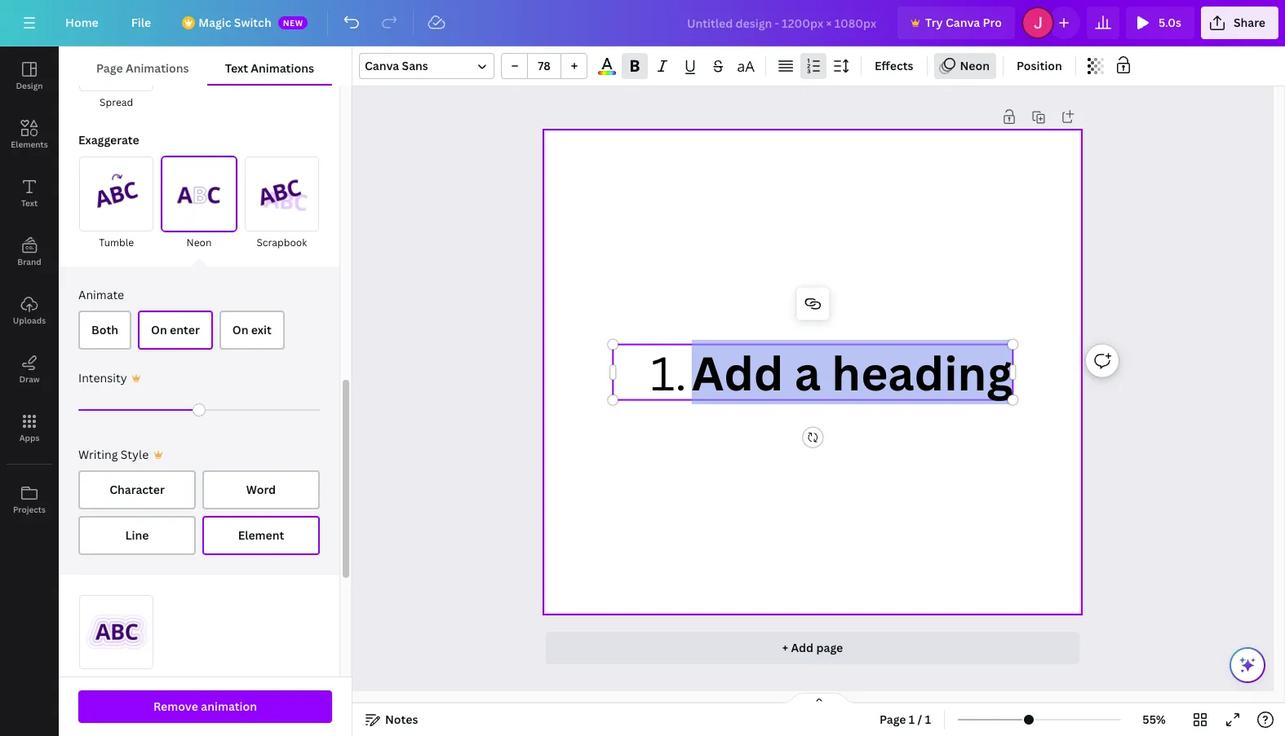 Task type: vqa. For each thing, say whether or not it's contained in the screenshot.
File
yes



Task type: describe. For each thing, give the bounding box(es) containing it.
add a heading
[[691, 341, 1012, 404]]

text for text
[[21, 197, 38, 209]]

tumble image
[[79, 157, 154, 231]]

projects
[[13, 504, 46, 516]]

word
[[246, 482, 276, 497]]

page
[[816, 640, 843, 656]]

5.0s
[[1159, 15, 1181, 30]]

elements
[[11, 139, 48, 150]]

page animations
[[96, 60, 189, 76]]

a
[[794, 341, 821, 404]]

intensity
[[78, 370, 127, 386]]

/
[[918, 712, 922, 728]]

side panel tab list
[[0, 47, 59, 530]]

spread
[[100, 96, 133, 110]]

character button
[[78, 471, 196, 510]]

page for page animations
[[96, 60, 123, 76]]

text animations button
[[207, 53, 332, 84]]

animation
[[201, 699, 257, 715]]

brand button
[[0, 223, 59, 281]]

element
[[238, 528, 284, 543]]

writing style
[[78, 447, 149, 462]]

show pages image
[[780, 693, 858, 706]]

home
[[65, 15, 99, 30]]

notes button
[[359, 707, 425, 734]]

share
[[1234, 15, 1265, 30]]

both button
[[78, 311, 131, 350]]

writing
[[78, 447, 118, 462]]

spread button
[[78, 16, 154, 112]]

55%
[[1142, 712, 1166, 728]]

magic switch
[[198, 15, 271, 30]]

stomp image
[[79, 595, 154, 670]]

tumble button
[[78, 156, 154, 252]]

apps
[[19, 432, 39, 444]]

file button
[[118, 7, 164, 39]]

draw
[[19, 374, 40, 385]]

on for on exit
[[232, 322, 248, 338]]

scrapbook
[[257, 236, 307, 249]]

notes
[[385, 712, 418, 728]]

character
[[109, 482, 165, 497]]

heading
[[832, 341, 1012, 404]]

magic
[[198, 15, 231, 30]]

file
[[131, 15, 151, 30]]

+ add page
[[782, 640, 843, 656]]

stomp button
[[78, 595, 154, 690]]

new
[[283, 17, 303, 29]]

brand
[[17, 256, 41, 268]]

elements button
[[0, 105, 59, 164]]

text animations
[[225, 60, 314, 76]]

home link
[[52, 7, 112, 39]]

uploads
[[13, 315, 46, 326]]

on exit button
[[219, 311, 285, 350]]

effects button
[[868, 53, 920, 79]]

page for page 1 / 1
[[880, 712, 906, 728]]

animations for page animations
[[126, 60, 189, 76]]

Add a heading text field
[[613, 340, 1012, 405]]

+
[[782, 640, 788, 656]]

add inside text field
[[691, 341, 783, 404]]

canva inside try canva pro button
[[946, 15, 980, 30]]

neon button
[[934, 53, 996, 79]]



Task type: locate. For each thing, give the bounding box(es) containing it.
position
[[1017, 58, 1062, 73]]

1 left /
[[909, 712, 915, 728]]

1 on from the left
[[151, 322, 167, 338]]

0 vertical spatial add
[[691, 341, 783, 404]]

uploads button
[[0, 281, 59, 340]]

0 horizontal spatial canva
[[365, 58, 399, 73]]

neon button
[[161, 156, 237, 252]]

try canva pro
[[925, 15, 1002, 30]]

2 1 from the left
[[925, 712, 931, 728]]

0 horizontal spatial page
[[96, 60, 123, 76]]

word button
[[202, 471, 320, 510]]

neon image
[[162, 157, 236, 231]]

neon down 'neon' image
[[186, 236, 212, 249]]

apps button
[[0, 399, 59, 458]]

on left enter
[[151, 322, 167, 338]]

remove animation button
[[78, 691, 332, 724]]

0 horizontal spatial add
[[691, 341, 783, 404]]

on for on enter
[[151, 322, 167, 338]]

canva sans
[[365, 58, 428, 73]]

animations
[[126, 60, 189, 76], [251, 60, 314, 76]]

neon inside popup button
[[960, 58, 990, 73]]

neon
[[960, 58, 990, 73], [186, 236, 212, 249]]

canva assistant image
[[1238, 656, 1257, 676]]

sans
[[402, 58, 428, 73]]

share button
[[1201, 7, 1279, 39]]

projects button
[[0, 471, 59, 530]]

0 vertical spatial neon
[[960, 58, 990, 73]]

text up brand button
[[21, 197, 38, 209]]

2 animations from the left
[[251, 60, 314, 76]]

both
[[91, 322, 118, 338]]

element button
[[202, 516, 320, 555]]

try canva pro button
[[898, 7, 1015, 39]]

canva sans button
[[359, 53, 494, 79]]

page left /
[[880, 712, 906, 728]]

effects
[[875, 58, 913, 73]]

scrapbook image
[[244, 157, 319, 231]]

1 right /
[[925, 712, 931, 728]]

1
[[909, 712, 915, 728], [925, 712, 931, 728]]

page 1 / 1
[[880, 712, 931, 728]]

1 horizontal spatial on
[[232, 322, 248, 338]]

draw button
[[0, 340, 59, 399]]

0 vertical spatial page
[[96, 60, 123, 76]]

animations down file dropdown button
[[126, 60, 189, 76]]

text
[[225, 60, 248, 76], [21, 197, 38, 209]]

neon inside button
[[186, 236, 212, 249]]

canva
[[946, 15, 980, 30], [365, 58, 399, 73]]

animate
[[78, 287, 124, 302]]

remove
[[153, 699, 198, 715]]

design
[[16, 80, 43, 91]]

1 horizontal spatial animations
[[251, 60, 314, 76]]

text inside text animations button
[[225, 60, 248, 76]]

0 vertical spatial canva
[[946, 15, 980, 30]]

add inside button
[[791, 640, 814, 656]]

style
[[121, 447, 149, 462]]

2 on from the left
[[232, 322, 248, 338]]

canva left sans
[[365, 58, 399, 73]]

page inside the page animations button
[[96, 60, 123, 76]]

stomp
[[101, 674, 132, 688]]

remove animation
[[153, 699, 257, 715]]

1 vertical spatial page
[[880, 712, 906, 728]]

text down magic switch
[[225, 60, 248, 76]]

Design title text field
[[674, 7, 891, 39]]

canva right try
[[946, 15, 980, 30]]

1 horizontal spatial neon
[[960, 58, 990, 73]]

add
[[691, 341, 783, 404], [791, 640, 814, 656]]

switch
[[234, 15, 271, 30]]

– – number field
[[533, 58, 556, 73]]

0 horizontal spatial neon
[[186, 236, 212, 249]]

tumble
[[99, 236, 134, 249]]

enter
[[170, 322, 200, 338]]

pro
[[983, 15, 1002, 30]]

group
[[501, 53, 587, 79]]

on exit
[[232, 322, 272, 338]]

on enter button
[[138, 311, 213, 350]]

0 horizontal spatial on
[[151, 322, 167, 338]]

1 horizontal spatial add
[[791, 640, 814, 656]]

page
[[96, 60, 123, 76], [880, 712, 906, 728]]

page up "spread"
[[96, 60, 123, 76]]

text button
[[0, 164, 59, 223]]

animations down new
[[251, 60, 314, 76]]

neon down the try canva pro
[[960, 58, 990, 73]]

1 animations from the left
[[126, 60, 189, 76]]

design button
[[0, 47, 59, 105]]

color range image
[[598, 71, 616, 75]]

on
[[151, 322, 167, 338], [232, 322, 248, 338]]

1 horizontal spatial 1
[[925, 712, 931, 728]]

line
[[125, 528, 149, 543]]

text inside text button
[[21, 197, 38, 209]]

scrapbook button
[[244, 156, 320, 252]]

0 horizontal spatial animations
[[126, 60, 189, 76]]

add right + at the right bottom of the page
[[791, 640, 814, 656]]

55% button
[[1128, 707, 1181, 734]]

1 horizontal spatial page
[[880, 712, 906, 728]]

text for text animations
[[225, 60, 248, 76]]

line button
[[78, 516, 196, 555]]

0 horizontal spatial text
[[21, 197, 38, 209]]

1 horizontal spatial text
[[225, 60, 248, 76]]

0 horizontal spatial 1
[[909, 712, 915, 728]]

1 horizontal spatial canva
[[946, 15, 980, 30]]

1 vertical spatial add
[[791, 640, 814, 656]]

1 vertical spatial canva
[[365, 58, 399, 73]]

page animations button
[[78, 53, 207, 84]]

animations for text animations
[[251, 60, 314, 76]]

exaggerate
[[78, 132, 139, 148]]

position button
[[1010, 53, 1069, 79]]

1 1 from the left
[[909, 712, 915, 728]]

1 vertical spatial text
[[21, 197, 38, 209]]

on left exit
[[232, 322, 248, 338]]

1 vertical spatial neon
[[186, 236, 212, 249]]

+ add page button
[[546, 632, 1080, 665]]

try
[[925, 15, 943, 30]]

main menu bar
[[0, 0, 1285, 47]]

5.0s button
[[1126, 7, 1194, 39]]

on enter
[[151, 322, 200, 338]]

canva inside canva sans popup button
[[365, 58, 399, 73]]

0 vertical spatial text
[[225, 60, 248, 76]]

add left a
[[691, 341, 783, 404]]

exit
[[251, 322, 272, 338]]



